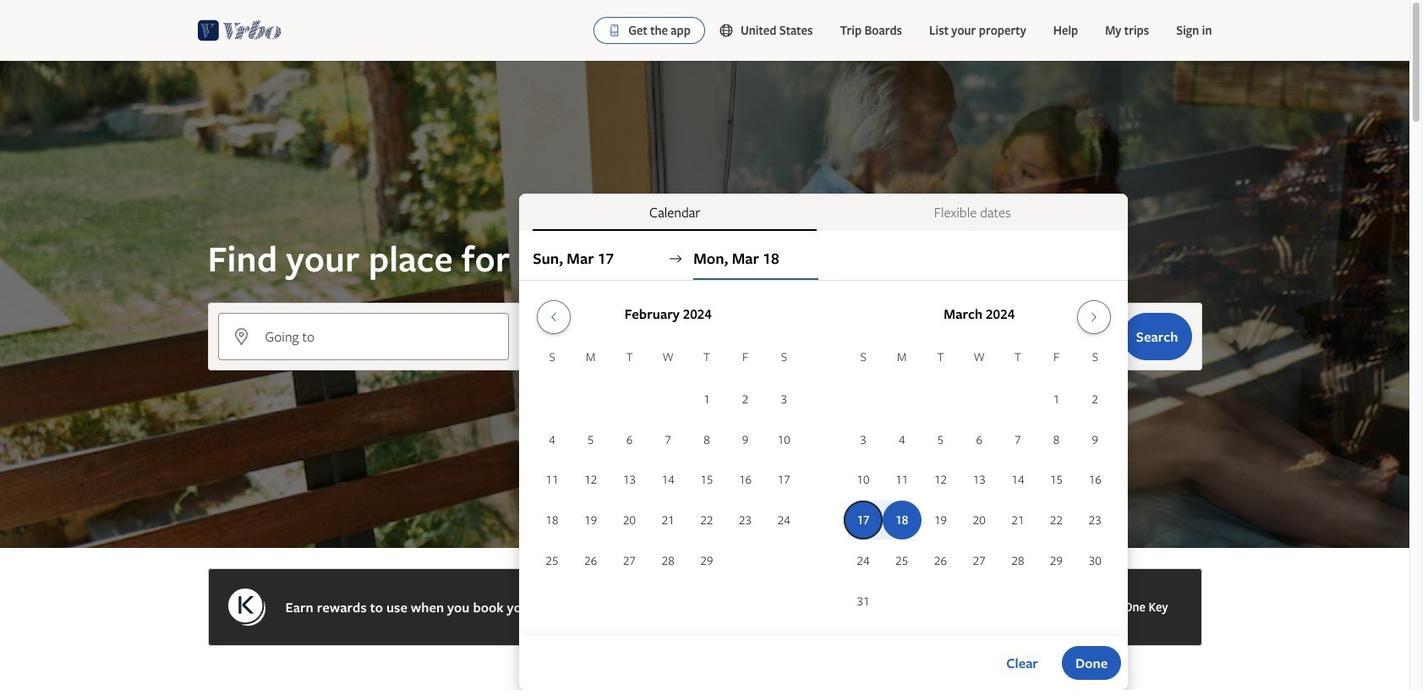 Task type: locate. For each thing, give the bounding box(es) containing it.
application inside wizard region
[[533, 294, 1115, 622]]

recently viewed region
[[198, 656, 1213, 684]]

small image
[[719, 23, 741, 38]]

download the app button image
[[608, 24, 622, 37]]

wizard region
[[0, 61, 1410, 690]]

application
[[533, 294, 1115, 622]]

tab list inside wizard region
[[520, 194, 1129, 231]]

previous month image
[[544, 310, 564, 324]]

tab list
[[520, 194, 1129, 231]]

main content
[[0, 61, 1410, 690]]



Task type: vqa. For each thing, say whether or not it's contained in the screenshot.
middle   text box
no



Task type: describe. For each thing, give the bounding box(es) containing it.
vrbo logo image
[[198, 17, 281, 44]]

directional image
[[669, 251, 684, 266]]

next month image
[[1084, 310, 1105, 324]]

march 2024 element
[[845, 348, 1115, 622]]

february 2024 element
[[533, 348, 804, 582]]



